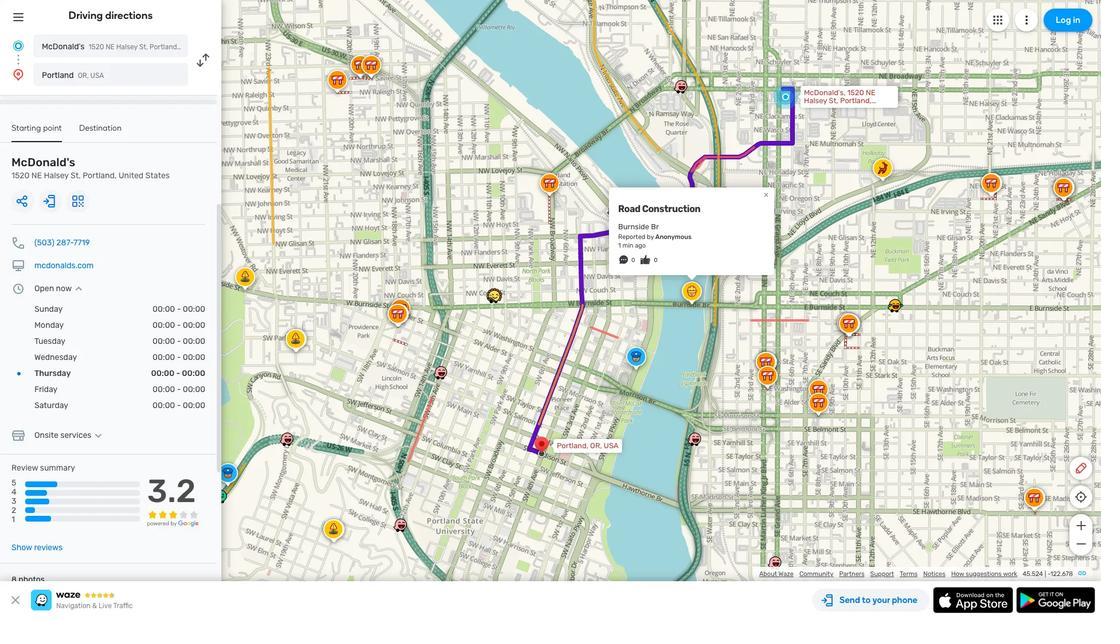 Task type: describe. For each thing, give the bounding box(es) containing it.
now
[[56, 284, 72, 294]]

1 horizontal spatial 1520
[[89, 43, 104, 51]]

support
[[870, 571, 894, 578]]

navigation & live traffic
[[56, 602, 133, 610]]

3
[[11, 497, 16, 507]]

0 vertical spatial ne
[[106, 43, 115, 51]]

0 horizontal spatial halsey
[[44, 171, 69, 181]]

00:00 - 00:00 for saturday
[[153, 401, 205, 411]]

or, for portland
[[78, 72, 89, 80]]

45.524
[[1023, 571, 1043, 578]]

00:00 - 00:00 for sunday
[[153, 305, 205, 314]]

navigation
[[56, 602, 91, 610]]

review summary
[[11, 463, 75, 473]]

wednesday
[[34, 353, 77, 362]]

computer image
[[11, 259, 25, 273]]

0 vertical spatial mcdonald's 1520 ne halsey st, portland, united states
[[42, 42, 224, 52]]

starting point button
[[11, 123, 62, 142]]

ne inside mcdonald's, 1520 ne halsey st, portland, united states
[[866, 88, 876, 97]]

services
[[60, 431, 91, 440]]

2
[[11, 506, 16, 516]]

00:00 - 00:00 for friday
[[153, 385, 205, 395]]

4
[[11, 488, 16, 497]]

starting
[[11, 123, 41, 133]]

show
[[11, 543, 32, 553]]

or, for portland,
[[590, 442, 602, 450]]

destination
[[79, 123, 122, 133]]

- for thursday
[[176, 369, 180, 379]]

mcdonalds.com link
[[34, 261, 94, 271]]

portland, or, usa
[[557, 442, 619, 450]]

saturday
[[34, 401, 68, 411]]

states inside mcdonald's, 1520 ne halsey st, portland, united states
[[829, 104, 852, 113]]

community
[[799, 571, 834, 578]]

- for wednesday
[[177, 353, 181, 362]]

0 vertical spatial states
[[203, 43, 224, 51]]

how
[[951, 571, 964, 578]]

location image
[[11, 68, 25, 81]]

(503) 287-7719 link
[[34, 238, 90, 248]]

monday
[[34, 321, 64, 330]]

5 4 3 2 1
[[11, 478, 16, 525]]

support link
[[870, 571, 894, 578]]

mcdonalds.com
[[34, 261, 94, 271]]

driving directions
[[69, 9, 153, 22]]

|
[[1045, 571, 1046, 578]]

reviews
[[34, 543, 63, 553]]

usa for portland,
[[604, 442, 619, 450]]

suggestions
[[966, 571, 1002, 578]]

show reviews
[[11, 543, 63, 553]]

5
[[11, 478, 16, 488]]

00:00 - 00:00 for wednesday
[[153, 353, 205, 362]]

00:00 - 00:00 for monday
[[153, 321, 205, 330]]

3.2
[[147, 473, 196, 510]]

mcdonald's inside mcdonald's 1520 ne halsey st, portland, united states
[[11, 155, 75, 169]]

destination button
[[79, 123, 122, 141]]

onsite
[[34, 431, 58, 440]]

2 vertical spatial 1520
[[11, 171, 29, 181]]

0 vertical spatial halsey
[[116, 43, 138, 51]]

onsite services button
[[34, 431, 105, 440]]

driving
[[69, 9, 103, 22]]

chevron down image
[[91, 431, 105, 440]]

call image
[[11, 236, 25, 250]]

onsite services
[[34, 431, 91, 440]]

open now
[[34, 284, 72, 294]]

open now button
[[34, 284, 86, 294]]

(503)
[[34, 238, 54, 248]]

photos
[[19, 575, 45, 585]]

work
[[1003, 571, 1017, 578]]



Task type: locate. For each thing, give the bounding box(es) containing it.
0 horizontal spatial st,
[[71, 171, 81, 181]]

terms link
[[900, 571, 918, 578]]

1
[[618, 242, 621, 249], [618, 242, 621, 249], [11, 515, 15, 525]]

summary
[[40, 463, 75, 473]]

1 vertical spatial halsey
[[804, 96, 827, 105]]

-
[[177, 305, 181, 314], [177, 321, 181, 330], [177, 337, 181, 346], [177, 353, 181, 362], [176, 369, 180, 379], [177, 385, 181, 395], [177, 401, 181, 411], [1048, 571, 1051, 578]]

about
[[759, 571, 777, 578]]

anonymous
[[655, 233, 692, 241], [655, 233, 692, 241]]

st, inside mcdonald's, 1520 ne halsey st, portland, united states
[[829, 96, 838, 105]]

or, inside the portland or, usa
[[78, 72, 89, 80]]

8 photos
[[11, 575, 45, 585]]

0
[[631, 257, 635, 264], [631, 257, 635, 264], [654, 257, 658, 264], [654, 257, 658, 264]]

road construction
[[618, 203, 701, 214], [618, 203, 701, 214]]

0 horizontal spatial usa
[[90, 72, 104, 80]]

1 vertical spatial states
[[829, 104, 852, 113]]

halsey
[[116, 43, 138, 51], [804, 96, 827, 105], [44, 171, 69, 181]]

or,
[[78, 72, 89, 80], [590, 442, 602, 450]]

1 vertical spatial or,
[[590, 442, 602, 450]]

united inside mcdonald's, 1520 ne halsey st, portland, united states
[[804, 104, 827, 113]]

1 vertical spatial united
[[804, 104, 827, 113]]

1520 right mcdonald's,
[[847, 88, 864, 97]]

00:00 - 00:00 for tuesday
[[153, 337, 205, 346]]

mcdonald's down starting point button
[[11, 155, 75, 169]]

portland or, usa
[[42, 71, 104, 80]]

chevron up image
[[72, 284, 86, 294]]

× link
[[761, 189, 771, 200], [761, 189, 771, 200]]

tuesday
[[34, 337, 65, 346]]

mcdonald's 1520 ne halsey st, portland, united states down destination button
[[11, 155, 170, 181]]

(503) 287-7719
[[34, 238, 90, 248]]

burnside
[[618, 222, 649, 231], [618, 222, 649, 231]]

0 horizontal spatial states
[[145, 171, 170, 181]]

community link
[[799, 571, 834, 578]]

st,
[[139, 43, 148, 51], [829, 96, 838, 105], [71, 171, 81, 181]]

notices
[[923, 571, 946, 578]]

0 horizontal spatial ne
[[31, 171, 42, 181]]

0 vertical spatial 1520
[[89, 43, 104, 51]]

2 horizontal spatial united
[[804, 104, 827, 113]]

about waze link
[[759, 571, 794, 578]]

1 inside "5 4 3 2 1"
[[11, 515, 15, 525]]

ne down "driving directions"
[[106, 43, 115, 51]]

0 vertical spatial usa
[[90, 72, 104, 80]]

2 vertical spatial halsey
[[44, 171, 69, 181]]

starting point
[[11, 123, 62, 133]]

ne down starting point button
[[31, 171, 42, 181]]

0 horizontal spatial united
[[119, 171, 143, 181]]

2 horizontal spatial halsey
[[804, 96, 827, 105]]

1 vertical spatial 1520
[[847, 88, 864, 97]]

usa for portland
[[90, 72, 104, 80]]

0 horizontal spatial 1520
[[11, 171, 29, 181]]

thursday
[[34, 369, 71, 379]]

×
[[764, 189, 769, 200], [764, 189, 769, 200]]

1 vertical spatial usa
[[604, 442, 619, 450]]

1 vertical spatial mcdonald's 1520 ne halsey st, portland, united states
[[11, 155, 170, 181]]

ago
[[635, 242, 646, 249], [635, 242, 646, 249]]

friday
[[34, 385, 58, 395]]

- for sunday
[[177, 305, 181, 314]]

traffic
[[113, 602, 133, 610]]

00:00 - 00:00 for thursday
[[151, 369, 205, 379]]

1 horizontal spatial st,
[[139, 43, 148, 51]]

mcdonald's,
[[804, 88, 846, 97]]

2 vertical spatial ne
[[31, 171, 42, 181]]

states
[[203, 43, 224, 51], [829, 104, 852, 113], [145, 171, 170, 181]]

partners
[[839, 571, 865, 578]]

mcdonald's
[[42, 42, 85, 52], [11, 155, 75, 169]]

how suggestions work link
[[951, 571, 1017, 578]]

ne
[[106, 43, 115, 51], [866, 88, 876, 97], [31, 171, 42, 181]]

open
[[34, 284, 54, 294]]

0 horizontal spatial or,
[[78, 72, 89, 80]]

- for friday
[[177, 385, 181, 395]]

mcdonald's, 1520 ne halsey st, portland, united states
[[804, 88, 876, 113]]

point
[[43, 123, 62, 133]]

&
[[92, 602, 97, 610]]

1 vertical spatial ne
[[866, 88, 876, 97]]

2 vertical spatial states
[[145, 171, 170, 181]]

review
[[11, 463, 38, 473]]

portland, inside mcdonald's, 1520 ne halsey st, portland, united states
[[840, 96, 872, 105]]

live
[[99, 602, 112, 610]]

mcdonald's 1520 ne halsey st, portland, united states down directions
[[42, 42, 224, 52]]

mcdonald's up portland
[[42, 42, 85, 52]]

1 horizontal spatial ne
[[106, 43, 115, 51]]

partners link
[[839, 571, 865, 578]]

terms
[[900, 571, 918, 578]]

0 vertical spatial united
[[180, 43, 202, 51]]

notices link
[[923, 571, 946, 578]]

2 vertical spatial st,
[[71, 171, 81, 181]]

halsey inside mcdonald's, 1520 ne halsey st, portland, united states
[[804, 96, 827, 105]]

about waze community partners support terms notices how suggestions work 45.524 | -122.678
[[759, 571, 1073, 578]]

8
[[11, 575, 17, 585]]

pencil image
[[1074, 462, 1088, 475]]

- for tuesday
[[177, 337, 181, 346]]

1520 inside mcdonald's, 1520 ne halsey st, portland, united states
[[847, 88, 864, 97]]

0 vertical spatial mcdonald's
[[42, 42, 85, 52]]

- for monday
[[177, 321, 181, 330]]

1 vertical spatial st,
[[829, 96, 838, 105]]

waze
[[779, 571, 794, 578]]

mcdonald's 1520 ne halsey st, portland, united states
[[42, 42, 224, 52], [11, 155, 170, 181]]

by
[[647, 233, 654, 241], [647, 233, 654, 241]]

2 horizontal spatial ne
[[866, 88, 876, 97]]

1 horizontal spatial halsey
[[116, 43, 138, 51]]

united
[[180, 43, 202, 51], [804, 104, 827, 113], [119, 171, 143, 181]]

ne right mcdonald's,
[[866, 88, 876, 97]]

0 vertical spatial st,
[[139, 43, 148, 51]]

122.678
[[1051, 571, 1073, 578]]

road
[[618, 203, 640, 214], [618, 203, 640, 214]]

287-
[[56, 238, 73, 248]]

1520 down starting point button
[[11, 171, 29, 181]]

7719
[[73, 238, 90, 248]]

1520 down driving
[[89, 43, 104, 51]]

x image
[[9, 594, 22, 607]]

store image
[[11, 429, 25, 443]]

min
[[622, 242, 633, 249], [622, 242, 633, 249]]

2 horizontal spatial 1520
[[847, 88, 864, 97]]

zoom in image
[[1074, 519, 1088, 533]]

1 vertical spatial mcdonald's
[[11, 155, 75, 169]]

00:00 - 00:00
[[153, 305, 205, 314], [153, 321, 205, 330], [153, 337, 205, 346], [153, 353, 205, 362], [151, 369, 205, 379], [153, 385, 205, 395], [153, 401, 205, 411]]

current location image
[[11, 39, 25, 53]]

usa
[[90, 72, 104, 80], [604, 442, 619, 450]]

directions
[[105, 9, 153, 22]]

1 horizontal spatial united
[[180, 43, 202, 51]]

zoom out image
[[1074, 537, 1088, 551]]

br
[[651, 222, 659, 231], [651, 222, 659, 231]]

00:00
[[153, 305, 175, 314], [183, 305, 205, 314], [153, 321, 175, 330], [183, 321, 205, 330], [153, 337, 175, 346], [183, 337, 205, 346], [153, 353, 175, 362], [183, 353, 205, 362], [151, 369, 174, 379], [182, 369, 205, 379], [153, 385, 175, 395], [183, 385, 205, 395], [153, 401, 175, 411], [183, 401, 205, 411]]

1 horizontal spatial states
[[203, 43, 224, 51]]

sunday
[[34, 305, 63, 314]]

2 horizontal spatial st,
[[829, 96, 838, 105]]

portland,
[[150, 43, 179, 51], [840, 96, 872, 105], [83, 171, 117, 181], [557, 442, 588, 450]]

portland
[[42, 71, 74, 80]]

- for saturday
[[177, 401, 181, 411]]

2 vertical spatial united
[[119, 171, 143, 181]]

reported
[[618, 233, 645, 241], [618, 233, 645, 241]]

1 horizontal spatial usa
[[604, 442, 619, 450]]

2 horizontal spatial states
[[829, 104, 852, 113]]

link image
[[1078, 569, 1087, 578]]

usa inside the portland or, usa
[[90, 72, 104, 80]]

0 vertical spatial or,
[[78, 72, 89, 80]]

clock image
[[11, 282, 25, 296]]

1 horizontal spatial or,
[[590, 442, 602, 450]]

construction
[[642, 203, 701, 214], [642, 203, 701, 214]]



Task type: vqa. For each thing, say whether or not it's contained in the screenshot.
the left Halsey
yes



